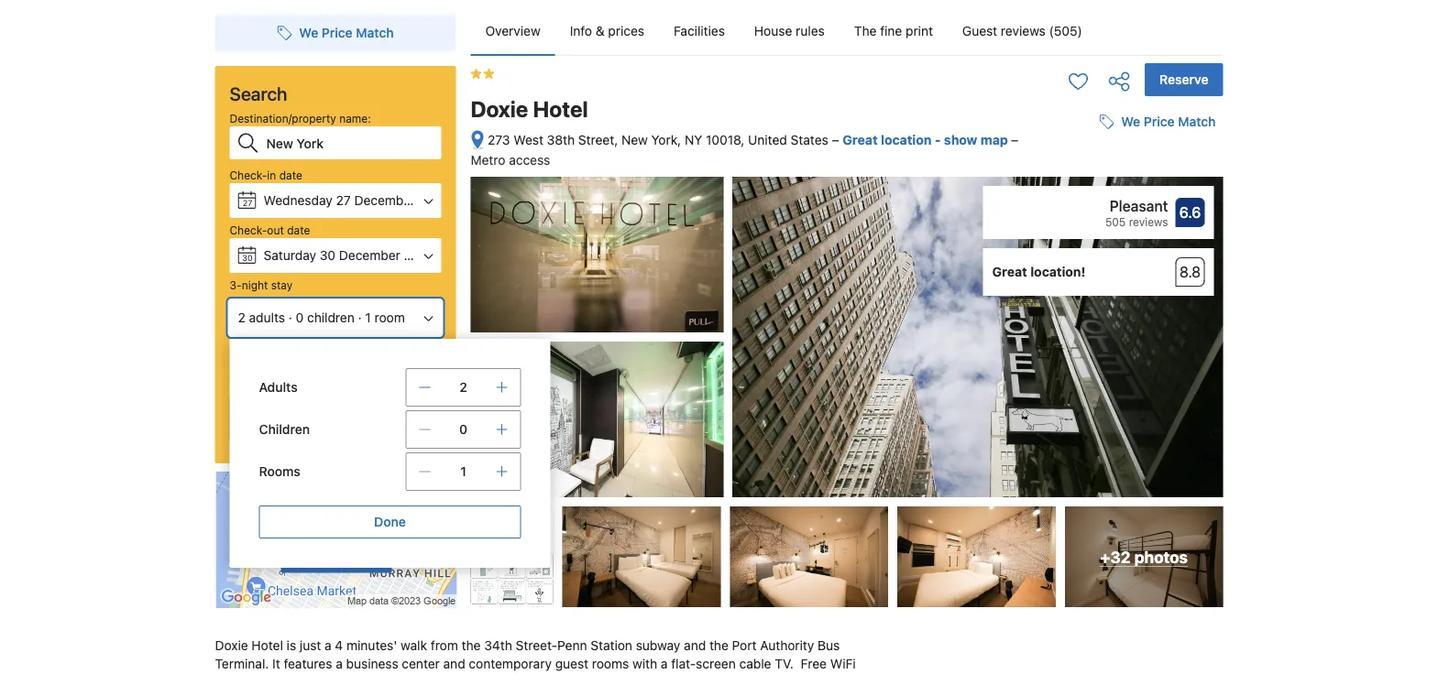 Task type: locate. For each thing, give the bounding box(es) containing it.
1 the from the left
[[462, 639, 481, 654]]

match up name: on the top left
[[356, 25, 394, 40]]

1 vertical spatial match
[[1178, 114, 1216, 129]]

reserve
[[1160, 72, 1209, 87]]

0 vertical spatial match
[[356, 25, 394, 40]]

1 vertical spatial hotel
[[252, 639, 283, 654]]

1 horizontal spatial the
[[710, 639, 729, 654]]

great location!
[[992, 265, 1086, 280]]

1 horizontal spatial –
[[1011, 132, 1019, 148]]

doxie hotel
[[471, 96, 588, 122]]

1 vertical spatial we
[[1121, 114, 1141, 129]]

doxie for doxie hotel is just a 4 minutes' walk from the 34th street-penn station subway and the port authority bus terminal. it features a business center and contemporary guest rooms with a flat-screen cable tv.  free wif
[[215, 639, 248, 654]]

a down subway
[[661, 657, 668, 672]]

price inside 'search' 'section'
[[322, 25, 353, 40]]

0 vertical spatial 2
[[238, 310, 246, 325]]

we price match button up name: on the top left
[[270, 17, 401, 50]]

states
[[791, 132, 828, 148]]

date right out
[[287, 224, 310, 237]]

terminal.
[[215, 657, 269, 672]]

0 horizontal spatial doxie
[[215, 639, 248, 654]]

great inside "273 west 38th street, new york, ny 10018, united states – great location - show map – metro access"
[[843, 132, 878, 148]]

check- up saturday
[[230, 224, 267, 237]]

1 horizontal spatial price
[[1144, 114, 1175, 129]]

guest
[[555, 657, 589, 672]]

house rules link
[[740, 7, 840, 55]]

0 vertical spatial reviews
[[1001, 23, 1046, 39]]

children
[[307, 310, 355, 325]]

· right children
[[358, 310, 362, 325]]

30 up night
[[242, 253, 253, 263]]

& right info
[[596, 23, 605, 39]]

0 horizontal spatial we price match button
[[270, 17, 401, 50]]

1 vertical spatial price
[[1144, 114, 1175, 129]]

we price match button down reserve button
[[1092, 106, 1223, 139]]

1 vertical spatial and
[[443, 657, 465, 672]]

december
[[354, 193, 416, 208], [339, 248, 400, 263]]

search up destination/property
[[230, 83, 287, 104]]

0 vertical spatial december
[[354, 193, 416, 208]]

0
[[296, 310, 304, 325], [459, 422, 468, 437]]

in
[[267, 169, 276, 182]]

1 vertical spatial great
[[992, 265, 1027, 280]]

great left location!
[[992, 265, 1027, 280]]

1 vertical spatial &
[[317, 348, 325, 361]]

search
[[230, 83, 287, 104], [312, 411, 359, 429]]

click to open map view image
[[471, 130, 484, 151]]

room
[[374, 310, 405, 325]]

we price match button
[[270, 17, 401, 50], [1092, 106, 1223, 139]]

reviews
[[1001, 23, 1046, 39], [1129, 216, 1168, 228]]

the
[[462, 639, 481, 654], [710, 639, 729, 654]]

and
[[684, 639, 706, 654], [443, 657, 465, 672]]

done
[[374, 515, 406, 530]]

0 vertical spatial 1
[[365, 310, 371, 325]]

0 horizontal spatial great
[[843, 132, 878, 148]]

2 inside button
[[238, 310, 246, 325]]

reserve button
[[1145, 63, 1223, 96]]

great
[[843, 132, 878, 148], [992, 265, 1027, 280]]

from
[[431, 639, 458, 654]]

work
[[333, 372, 358, 385]]

0 horizontal spatial price
[[322, 25, 353, 40]]

1 vertical spatial check-
[[230, 224, 267, 237]]

0 vertical spatial we price match
[[299, 25, 394, 40]]

1 vertical spatial 2
[[460, 380, 467, 395]]

2 – from the left
[[1011, 132, 1019, 148]]

1 vertical spatial date
[[287, 224, 310, 237]]

hotel for doxie hotel is just a 4 minutes' walk from the 34th street-penn station subway and the port authority bus terminal. it features a business center and contemporary guest rooms with a flat-screen cable tv.  free wif
[[252, 639, 283, 654]]

0 vertical spatial great
[[843, 132, 878, 148]]

1 vertical spatial doxie
[[215, 639, 248, 654]]

price down reserve button
[[1144, 114, 1175, 129]]

we price match inside 'search' 'section'
[[299, 25, 394, 40]]

1 vertical spatial 1
[[460, 464, 466, 479]]

hotel for doxie hotel
[[533, 96, 588, 122]]

price for the right we price match 'dropdown button'
[[1144, 114, 1175, 129]]

0 vertical spatial date
[[279, 169, 302, 182]]

38th
[[547, 132, 575, 148]]

date for check-out date
[[287, 224, 310, 237]]

rated pleasant element
[[992, 195, 1168, 217]]

hotel
[[533, 96, 588, 122], [252, 639, 283, 654]]

0 vertical spatial check-
[[230, 169, 267, 182]]

Where are you going? field
[[259, 127, 441, 160]]

1 horizontal spatial 2
[[460, 380, 467, 395]]

great left location
[[843, 132, 878, 148]]

scored 8.8 element
[[1176, 258, 1205, 287]]

price up name: on the top left
[[322, 25, 353, 40]]

0 horizontal spatial we price match
[[299, 25, 394, 40]]

new
[[622, 132, 648, 148]]

the right from
[[462, 639, 481, 654]]

out
[[267, 224, 284, 237]]

we price match for the right we price match 'dropdown button'
[[1121, 114, 1216, 129]]

date
[[279, 169, 302, 182], [287, 224, 310, 237]]

0 horizontal spatial a
[[325, 639, 332, 654]]

1 horizontal spatial and
[[684, 639, 706, 654]]

2 for 2
[[460, 380, 467, 395]]

0 horizontal spatial the
[[462, 639, 481, 654]]

0 vertical spatial hotel
[[533, 96, 588, 122]]

1 horizontal spatial 0
[[459, 422, 468, 437]]

273
[[488, 132, 510, 148]]

1 up "done" button
[[460, 464, 466, 479]]

0 horizontal spatial –
[[832, 132, 839, 148]]

1 horizontal spatial we price match
[[1121, 114, 1216, 129]]

1 vertical spatial 2023
[[404, 248, 435, 263]]

1 horizontal spatial hotel
[[533, 96, 588, 122]]

we inside 'search' 'section'
[[299, 25, 318, 40]]

+32
[[1100, 548, 1131, 567]]

1 horizontal spatial we
[[1121, 114, 1141, 129]]

0 horizontal spatial we
[[299, 25, 318, 40]]

&
[[596, 23, 605, 39], [317, 348, 325, 361]]

info
[[570, 23, 592, 39]]

3-night stay
[[230, 279, 293, 292]]

1 horizontal spatial reviews
[[1129, 216, 1168, 228]]

1 left room
[[365, 310, 371, 325]]

1 horizontal spatial search
[[312, 411, 359, 429]]

0 horizontal spatial ·
[[289, 310, 292, 325]]

2 horizontal spatial a
[[661, 657, 668, 672]]

2023 for saturday 30 december 2023
[[404, 248, 435, 263]]

saturday 30 december 2023
[[264, 248, 435, 263]]

0 horizontal spatial search
[[230, 83, 287, 104]]

rooms
[[592, 657, 629, 672]]

and up flat-
[[684, 639, 706, 654]]

8.8
[[1180, 264, 1201, 281]]

for
[[316, 372, 330, 385]]

i'm
[[246, 372, 262, 385]]

we up the pleasant
[[1121, 114, 1141, 129]]

reviews down the pleasant
[[1129, 216, 1168, 228]]

doxie for doxie hotel
[[471, 96, 528, 122]]

0 horizontal spatial 2
[[238, 310, 246, 325]]

we up the destination/property name:
[[299, 25, 318, 40]]

0 horizontal spatial hotel
[[252, 639, 283, 654]]

great location - show map button
[[843, 132, 1011, 148]]

0 horizontal spatial 0
[[296, 310, 304, 325]]

the up 'screen' at the bottom
[[710, 639, 729, 654]]

0 horizontal spatial and
[[443, 657, 465, 672]]

0 horizontal spatial 27
[[243, 198, 253, 208]]

· right adults at the top of page
[[289, 310, 292, 325]]

0 vertical spatial we
[[299, 25, 318, 40]]

check- for in
[[230, 169, 267, 182]]

december for 30
[[339, 248, 400, 263]]

27 right wednesday
[[336, 193, 351, 208]]

hotel up it
[[252, 639, 283, 654]]

1 horizontal spatial great
[[992, 265, 1027, 280]]

0 vertical spatial we price match button
[[270, 17, 401, 50]]

december down "wednesday 27 december 2023"
[[339, 248, 400, 263]]

1 horizontal spatial match
[[1178, 114, 1216, 129]]

0 vertical spatial doxie
[[471, 96, 528, 122]]

1 · from the left
[[289, 310, 292, 325]]

free
[[801, 657, 827, 672]]

date right in
[[279, 169, 302, 182]]

0 vertical spatial 0
[[296, 310, 304, 325]]

doxie up the terminal. on the left of the page
[[215, 639, 248, 654]]

we price match
[[299, 25, 394, 40], [1121, 114, 1216, 129]]

street-
[[516, 639, 557, 654]]

check-
[[230, 169, 267, 182], [230, 224, 267, 237]]

we price match down reserve button
[[1121, 114, 1216, 129]]

children
[[259, 422, 310, 437]]

– right map
[[1011, 132, 1019, 148]]

search inside button
[[312, 411, 359, 429]]

reviews left (505)
[[1001, 23, 1046, 39]]

match
[[356, 25, 394, 40], [1178, 114, 1216, 129]]

doxie inside doxie hotel is just a 4 minutes' walk from the 34th street-penn station subway and the port authority bus terminal. it features a business center and contemporary guest rooms with a flat-screen cable tv.  free wif
[[215, 639, 248, 654]]

hotel up 38th
[[533, 96, 588, 122]]

and down from
[[443, 657, 465, 672]]

1 horizontal spatial doxie
[[471, 96, 528, 122]]

1 vertical spatial we price match
[[1121, 114, 1216, 129]]

2 the from the left
[[710, 639, 729, 654]]

2 adults · 0 children · 1 room
[[238, 310, 405, 325]]

we price match up name: on the top left
[[299, 25, 394, 40]]

0 horizontal spatial 1
[[365, 310, 371, 325]]

pleasant
[[1110, 198, 1168, 215]]

2
[[238, 310, 246, 325], [460, 380, 467, 395]]

2 check- from the top
[[230, 224, 267, 237]]

check- up wednesday
[[230, 169, 267, 182]]

facilities link
[[659, 7, 740, 55]]

0 horizontal spatial reviews
[[1001, 23, 1046, 39]]

·
[[289, 310, 292, 325], [358, 310, 362, 325]]

info & prices link
[[555, 7, 659, 55]]

search down 'work'
[[312, 411, 359, 429]]

wednesday 27 december 2023
[[264, 193, 450, 208]]

27
[[336, 193, 351, 208], [243, 198, 253, 208]]

1 horizontal spatial ·
[[358, 310, 362, 325]]

access
[[509, 152, 550, 168]]

1 vertical spatial december
[[339, 248, 400, 263]]

match inside 'search' 'section'
[[356, 25, 394, 40]]

date for check-in date
[[279, 169, 302, 182]]

27 down check-in date
[[243, 198, 253, 208]]

1 vertical spatial reviews
[[1129, 216, 1168, 228]]

photos
[[1135, 548, 1188, 567]]

a down 4
[[336, 657, 343, 672]]

center
[[402, 657, 440, 672]]

doxie up 273
[[471, 96, 528, 122]]

match for we price match 'dropdown button' within the 'search' 'section'
[[356, 25, 394, 40]]

0 horizontal spatial &
[[317, 348, 325, 361]]

+32 photos
[[1100, 548, 1188, 567]]

273 west 38th street, new york, ny 10018, united states – great location - show map – metro access
[[471, 132, 1019, 168]]

i'm travelling for work
[[246, 372, 358, 385]]

1 vertical spatial 0
[[459, 422, 468, 437]]

reviews inside guest reviews (505) link
[[1001, 23, 1046, 39]]

scored 6.6 element
[[1176, 198, 1205, 227]]

0 horizontal spatial match
[[356, 25, 394, 40]]

location!
[[1031, 265, 1086, 280]]

0 vertical spatial price
[[322, 25, 353, 40]]

match down reserve button
[[1178, 114, 1216, 129]]

price for we price match 'dropdown button' within the 'search' 'section'
[[322, 25, 353, 40]]

location
[[881, 132, 932, 148]]

1 horizontal spatial &
[[596, 23, 605, 39]]

1 check- from the top
[[230, 169, 267, 182]]

hotel inside doxie hotel is just a 4 minutes' walk from the 34th street-penn station subway and the port authority bus terminal. it features a business center and contemporary guest rooms with a flat-screen cable tv.  free wif
[[252, 639, 283, 654]]

30 right saturday
[[320, 248, 336, 263]]

2023
[[419, 193, 450, 208], [404, 248, 435, 263]]

west
[[514, 132, 544, 148]]

we for we price match 'dropdown button' within the 'search' 'section'
[[299, 25, 318, 40]]

december up saturday 30 december 2023
[[354, 193, 416, 208]]

port
[[732, 639, 757, 654]]

& up for
[[317, 348, 325, 361]]

1 vertical spatial search
[[312, 411, 359, 429]]

0 vertical spatial 2023
[[419, 193, 450, 208]]

– right states
[[832, 132, 839, 148]]

a left 4
[[325, 639, 332, 654]]

apartments
[[328, 348, 387, 361]]

1 vertical spatial we price match button
[[1092, 106, 1223, 139]]

ny
[[685, 132, 702, 148]]



Task type: vqa. For each thing, say whether or not it's contained in the screenshot.
'work'
yes



Task type: describe. For each thing, give the bounding box(es) containing it.
505
[[1105, 216, 1126, 228]]

facilities
[[674, 23, 725, 39]]

2 · from the left
[[358, 310, 362, 325]]

check- for out
[[230, 224, 267, 237]]

we price match for we price match 'dropdown button' within the 'search' 'section'
[[299, 25, 394, 40]]

1 inside '2 adults · 0 children · 1 room' button
[[365, 310, 371, 325]]

1 horizontal spatial 1
[[460, 464, 466, 479]]

reviews inside pleasant 505 reviews
[[1129, 216, 1168, 228]]

stay
[[271, 279, 293, 292]]

map
[[981, 132, 1008, 148]]

destination/property name:
[[230, 112, 371, 125]]

december for 27
[[354, 193, 416, 208]]

pleasant 505 reviews
[[1105, 198, 1168, 228]]

metro
[[471, 152, 506, 168]]

features
[[284, 657, 332, 672]]

adults
[[259, 380, 298, 395]]

print
[[906, 23, 933, 39]]

overview link
[[471, 7, 555, 55]]

house rules
[[754, 23, 825, 39]]

penn
[[557, 639, 587, 654]]

doxie hotel is just a 4 minutes' walk from the 34th street-penn station subway and the port authority bus terminal. it features a business center and contemporary guest rooms with a flat-screen cable tv.  free wif
[[215, 639, 859, 675]]

entire homes & apartments
[[246, 348, 387, 361]]

flat-
[[671, 657, 696, 672]]

(505)
[[1049, 23, 1082, 39]]

we price match button inside 'search' 'section'
[[270, 17, 401, 50]]

2023 for wednesday 27 december 2023
[[419, 193, 450, 208]]

wednesday
[[264, 193, 333, 208]]

match for the right we price match 'dropdown button'
[[1178, 114, 1216, 129]]

3-
[[230, 279, 242, 292]]

just
[[300, 639, 321, 654]]

cable
[[739, 657, 771, 672]]

fine
[[880, 23, 902, 39]]

0 horizontal spatial 30
[[242, 253, 253, 263]]

check-in date
[[230, 169, 302, 182]]

entire
[[246, 348, 276, 361]]

search button
[[230, 398, 441, 442]]

1 horizontal spatial 27
[[336, 193, 351, 208]]

business
[[346, 657, 398, 672]]

check-out date
[[230, 224, 310, 237]]

bus
[[818, 639, 840, 654]]

0 inside button
[[296, 310, 304, 325]]

york,
[[651, 132, 681, 148]]

2 adults · 0 children · 1 room button
[[230, 301, 441, 336]]

the fine print link
[[840, 7, 948, 55]]

1 – from the left
[[832, 132, 839, 148]]

1 horizontal spatial a
[[336, 657, 343, 672]]

rooms
[[259, 464, 300, 479]]

info & prices
[[570, 23, 644, 39]]

prices
[[608, 23, 644, 39]]

the fine print
[[854, 23, 933, 39]]

& inside 'search' 'section'
[[317, 348, 325, 361]]

screen
[[696, 657, 736, 672]]

0 vertical spatial search
[[230, 83, 287, 104]]

search section
[[208, 0, 550, 610]]

guest reviews (505)
[[962, 23, 1082, 39]]

overview
[[485, 23, 541, 39]]

done button
[[259, 506, 521, 539]]

guest reviews (505) link
[[948, 7, 1097, 55]]

4
[[335, 639, 343, 654]]

6.6
[[1179, 204, 1201, 222]]

homes
[[279, 348, 314, 361]]

subway
[[636, 639, 681, 654]]

minutes'
[[347, 639, 397, 654]]

34th
[[484, 639, 512, 654]]

tv.
[[775, 657, 794, 672]]

1 horizontal spatial 30
[[320, 248, 336, 263]]

2 for 2 adults · 0 children · 1 room
[[238, 310, 246, 325]]

we for the right we price match 'dropdown button'
[[1121, 114, 1141, 129]]

destination/property
[[230, 112, 336, 125]]

guest
[[962, 23, 998, 39]]

night
[[242, 279, 268, 292]]

walk
[[401, 639, 427, 654]]

0 vertical spatial and
[[684, 639, 706, 654]]

saturday
[[264, 248, 316, 263]]

name:
[[339, 112, 371, 125]]

house
[[754, 23, 792, 39]]

travelling
[[265, 372, 312, 385]]

street,
[[578, 132, 618, 148]]

+32 photos link
[[1065, 507, 1223, 608]]

-
[[935, 132, 941, 148]]

united
[[748, 132, 787, 148]]

show
[[944, 132, 978, 148]]

adults
[[249, 310, 285, 325]]

1 horizontal spatial we price match button
[[1092, 106, 1223, 139]]

it
[[272, 657, 280, 672]]

0 vertical spatial &
[[596, 23, 605, 39]]

station
[[591, 639, 633, 654]]



